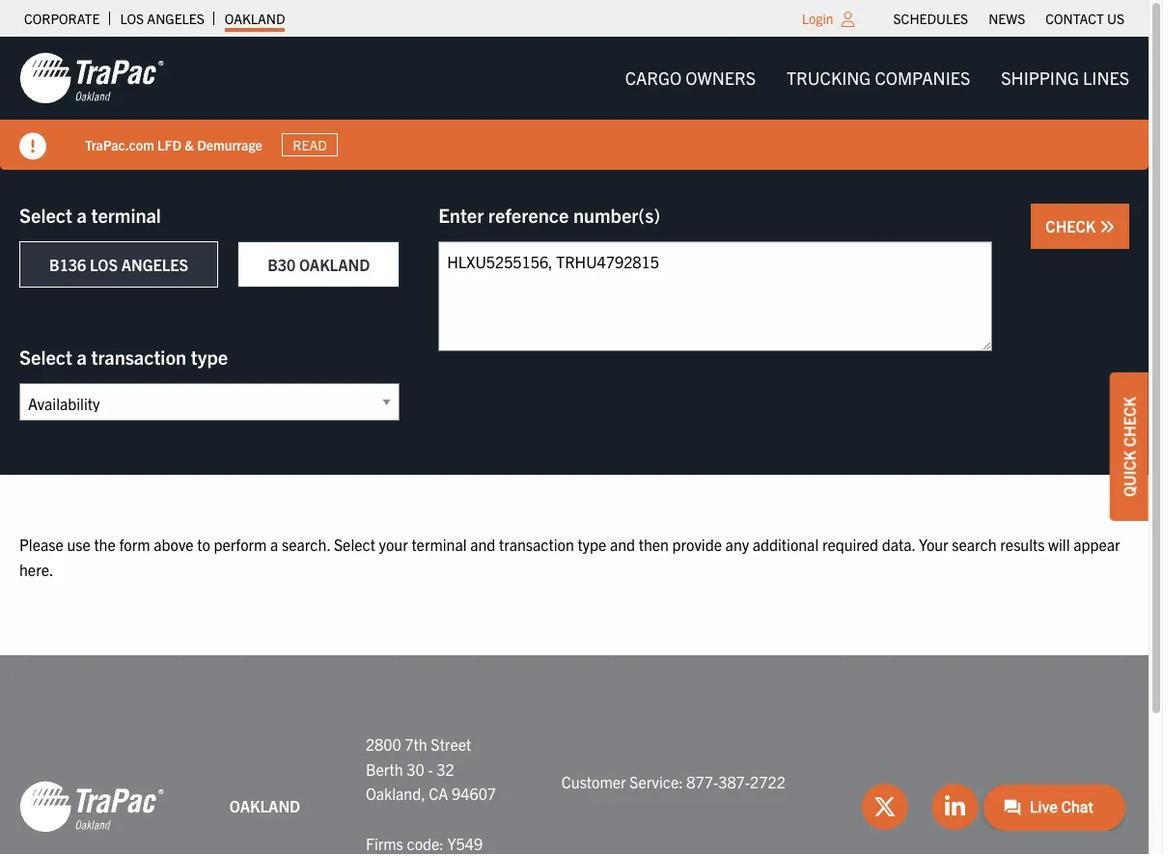 Task type: describe. For each thing, give the bounding box(es) containing it.
additional
[[753, 535, 819, 554]]

oakland,
[[366, 784, 425, 804]]

above
[[154, 535, 194, 554]]

news link
[[989, 5, 1025, 32]]

select for select a transaction type
[[19, 345, 72, 369]]

select for select a terminal
[[19, 203, 72, 227]]

trucking companies
[[787, 67, 970, 89]]

b30
[[268, 255, 296, 274]]

required
[[822, 535, 879, 554]]

banner containing cargo owners
[[0, 37, 1163, 170]]

shipping
[[1001, 67, 1079, 89]]

ca
[[429, 784, 448, 804]]

trapac.com lfd & demurrage
[[85, 136, 262, 153]]

2800 7th street berth 30 - 32 oakland, ca 94607
[[366, 735, 496, 804]]

cargo
[[625, 67, 682, 89]]

0 vertical spatial los
[[120, 10, 144, 27]]

contact
[[1046, 10, 1104, 27]]

schedules link
[[894, 5, 968, 32]]

any
[[726, 535, 749, 554]]

login
[[802, 10, 834, 27]]

b30 oakland
[[268, 255, 370, 274]]

your
[[379, 535, 408, 554]]

1 oakland image from the top
[[19, 51, 164, 105]]

shipping lines
[[1001, 67, 1129, 89]]

the
[[94, 535, 116, 554]]

schedules
[[894, 10, 968, 27]]

solid image inside banner
[[19, 133, 46, 160]]

solid image inside check button
[[1100, 219, 1115, 235]]

los angeles
[[120, 10, 204, 27]]

here.
[[19, 560, 54, 579]]

read
[[293, 136, 327, 153]]

1 vertical spatial los
[[90, 255, 118, 274]]

us
[[1107, 10, 1125, 27]]

your
[[919, 535, 949, 554]]

Enter reference number(s) text field
[[439, 241, 993, 351]]

877-
[[687, 772, 718, 791]]

code:
[[407, 834, 444, 853]]

enter
[[439, 203, 484, 227]]

berth
[[366, 760, 403, 779]]

2 and from the left
[[610, 535, 635, 554]]

cargo owners link
[[610, 59, 771, 98]]

&
[[185, 136, 194, 153]]

trapac.com
[[85, 136, 154, 153]]

1 and from the left
[[470, 535, 495, 554]]

2 oakland image from the top
[[19, 780, 164, 834]]

0 vertical spatial type
[[191, 345, 228, 369]]

perform
[[214, 535, 267, 554]]

read link
[[282, 133, 338, 157]]

shipping lines link
[[986, 59, 1145, 98]]

service:
[[630, 772, 683, 791]]

please
[[19, 535, 63, 554]]

oakland link
[[225, 5, 285, 32]]

form
[[119, 535, 150, 554]]

check inside button
[[1046, 216, 1100, 236]]

select a terminal
[[19, 203, 161, 227]]

provide
[[672, 535, 722, 554]]

number(s)
[[573, 203, 661, 227]]

select a transaction type
[[19, 345, 228, 369]]



Task type: vqa. For each thing, say whether or not it's contained in the screenshot.
Holds at the left of page
no



Task type: locate. For each thing, give the bounding box(es) containing it.
1 horizontal spatial type
[[578, 535, 607, 554]]

2722
[[750, 772, 786, 791]]

contact us link
[[1046, 5, 1125, 32]]

angeles inside los angeles link
[[147, 10, 204, 27]]

to
[[197, 535, 210, 554]]

terminal right your at the bottom
[[412, 535, 467, 554]]

1 vertical spatial oakland
[[299, 255, 370, 274]]

terminal inside please use the form above to perform a search. select your terminal and transaction type and then provide any additional required data. your search results will appear here. quick check
[[412, 535, 467, 554]]

los
[[120, 10, 144, 27], [90, 255, 118, 274]]

1 horizontal spatial solid image
[[1100, 219, 1115, 235]]

0 vertical spatial oakland image
[[19, 51, 164, 105]]

firms
[[366, 834, 403, 853]]

1 horizontal spatial transaction
[[499, 535, 574, 554]]

use
[[67, 535, 90, 554]]

0 vertical spatial oakland
[[225, 10, 285, 27]]

reference
[[488, 203, 569, 227]]

login link
[[802, 10, 834, 27]]

contact us
[[1046, 10, 1125, 27]]

0 vertical spatial a
[[77, 203, 87, 227]]

1 vertical spatial type
[[578, 535, 607, 554]]

1 horizontal spatial and
[[610, 535, 635, 554]]

type inside please use the form above to perform a search. select your terminal and transaction type and then provide any additional required data. your search results will appear here. quick check
[[578, 535, 607, 554]]

transaction
[[91, 345, 186, 369], [499, 535, 574, 554]]

los right corporate link
[[120, 10, 144, 27]]

0 horizontal spatial los
[[90, 255, 118, 274]]

0 vertical spatial check
[[1046, 216, 1100, 236]]

0 vertical spatial transaction
[[91, 345, 186, 369]]

check inside please use the form above to perform a search. select your terminal and transaction type and then provide any additional required data. your search results will appear here. quick check
[[1120, 396, 1139, 447]]

solid image
[[19, 133, 46, 160], [1100, 219, 1115, 235]]

0 horizontal spatial terminal
[[91, 203, 161, 227]]

and
[[470, 535, 495, 554], [610, 535, 635, 554]]

a for terminal
[[77, 203, 87, 227]]

0 vertical spatial select
[[19, 203, 72, 227]]

menu bar containing cargo owners
[[610, 59, 1145, 98]]

a inside please use the form above to perform a search. select your terminal and transaction type and then provide any additional required data. your search results will appear here. quick check
[[270, 535, 278, 554]]

angeles
[[147, 10, 204, 27], [121, 255, 188, 274]]

1 vertical spatial solid image
[[1100, 219, 1115, 235]]

0 vertical spatial solid image
[[19, 133, 46, 160]]

and left then
[[610, 535, 635, 554]]

banner
[[0, 37, 1163, 170]]

select down 'b136'
[[19, 345, 72, 369]]

oakland image
[[19, 51, 164, 105], [19, 780, 164, 834]]

0 horizontal spatial check
[[1046, 216, 1100, 236]]

a down 'b136'
[[77, 345, 87, 369]]

quick check link
[[1110, 372, 1149, 521]]

1 vertical spatial menu bar
[[610, 59, 1145, 98]]

b136 los angeles
[[49, 255, 188, 274]]

2 vertical spatial select
[[334, 535, 375, 554]]

los right 'b136'
[[90, 255, 118, 274]]

corporate link
[[24, 5, 100, 32]]

street
[[431, 735, 471, 754]]

2800
[[366, 735, 401, 754]]

94607
[[452, 784, 496, 804]]

transaction inside please use the form above to perform a search. select your terminal and transaction type and then provide any additional required data. your search results will appear here. quick check
[[499, 535, 574, 554]]

demurrage
[[197, 136, 262, 153]]

angeles left oakland link
[[147, 10, 204, 27]]

check
[[1046, 216, 1100, 236], [1120, 396, 1139, 447]]

check button
[[1031, 204, 1129, 249]]

7th
[[405, 735, 427, 754]]

customer
[[562, 772, 626, 791]]

1 horizontal spatial los
[[120, 10, 144, 27]]

0 horizontal spatial and
[[470, 535, 495, 554]]

1 horizontal spatial terminal
[[412, 535, 467, 554]]

data.
[[882, 535, 916, 554]]

search
[[952, 535, 997, 554]]

customer service: 877-387-2722
[[562, 772, 786, 791]]

lfd
[[157, 136, 182, 153]]

menu bar up shipping
[[883, 5, 1135, 32]]

select
[[19, 203, 72, 227], [19, 345, 72, 369], [334, 535, 375, 554]]

trucking
[[787, 67, 871, 89]]

a for transaction
[[77, 345, 87, 369]]

0 horizontal spatial type
[[191, 345, 228, 369]]

search.
[[282, 535, 330, 554]]

0 vertical spatial menu bar
[[883, 5, 1135, 32]]

1 vertical spatial a
[[77, 345, 87, 369]]

a up 'b136'
[[77, 203, 87, 227]]

1 vertical spatial terminal
[[412, 535, 467, 554]]

menu bar down light image
[[610, 59, 1145, 98]]

30
[[407, 760, 424, 779]]

and right your at the bottom
[[470, 535, 495, 554]]

light image
[[841, 12, 855, 27]]

corporate
[[24, 10, 100, 27]]

oakland
[[225, 10, 285, 27], [299, 255, 370, 274], [230, 797, 300, 816]]

cargo owners
[[625, 67, 756, 89]]

type
[[191, 345, 228, 369], [578, 535, 607, 554]]

menu bar
[[883, 5, 1135, 32], [610, 59, 1145, 98]]

will
[[1048, 535, 1070, 554]]

select inside please use the form above to perform a search. select your terminal and transaction type and then provide any additional required data. your search results will appear here. quick check
[[334, 535, 375, 554]]

1 vertical spatial angeles
[[121, 255, 188, 274]]

terminal up b136 los angeles
[[91, 203, 161, 227]]

0 vertical spatial terminal
[[91, 203, 161, 227]]

trucking companies link
[[771, 59, 986, 98]]

footer containing 2800 7th street
[[0, 656, 1149, 854]]

1 vertical spatial oakland image
[[19, 780, 164, 834]]

a
[[77, 203, 87, 227], [77, 345, 87, 369], [270, 535, 278, 554]]

32
[[437, 760, 454, 779]]

news
[[989, 10, 1025, 27]]

firms code:  y549
[[366, 834, 483, 853]]

quick
[[1120, 450, 1139, 497]]

2 vertical spatial a
[[270, 535, 278, 554]]

los angeles link
[[120, 5, 204, 32]]

results
[[1000, 535, 1045, 554]]

387-
[[718, 772, 750, 791]]

select up 'b136'
[[19, 203, 72, 227]]

enter reference number(s)
[[439, 203, 661, 227]]

menu bar containing schedules
[[883, 5, 1135, 32]]

please use the form above to perform a search. select your terminal and transaction type and then provide any additional required data. your search results will appear here. quick check
[[19, 396, 1139, 579]]

1 horizontal spatial check
[[1120, 396, 1139, 447]]

terminal
[[91, 203, 161, 227], [412, 535, 467, 554]]

footer
[[0, 656, 1149, 854]]

owners
[[686, 67, 756, 89]]

angeles down select a terminal
[[121, 255, 188, 274]]

0 horizontal spatial solid image
[[19, 133, 46, 160]]

1 vertical spatial transaction
[[499, 535, 574, 554]]

-
[[428, 760, 433, 779]]

lines
[[1083, 67, 1129, 89]]

y549
[[447, 834, 483, 853]]

b136
[[49, 255, 86, 274]]

a left search.
[[270, 535, 278, 554]]

appear
[[1074, 535, 1120, 554]]

0 horizontal spatial transaction
[[91, 345, 186, 369]]

select left your at the bottom
[[334, 535, 375, 554]]

then
[[639, 535, 669, 554]]

2 vertical spatial oakland
[[230, 797, 300, 816]]

companies
[[875, 67, 970, 89]]

1 vertical spatial check
[[1120, 396, 1139, 447]]

0 vertical spatial angeles
[[147, 10, 204, 27]]

1 vertical spatial select
[[19, 345, 72, 369]]



